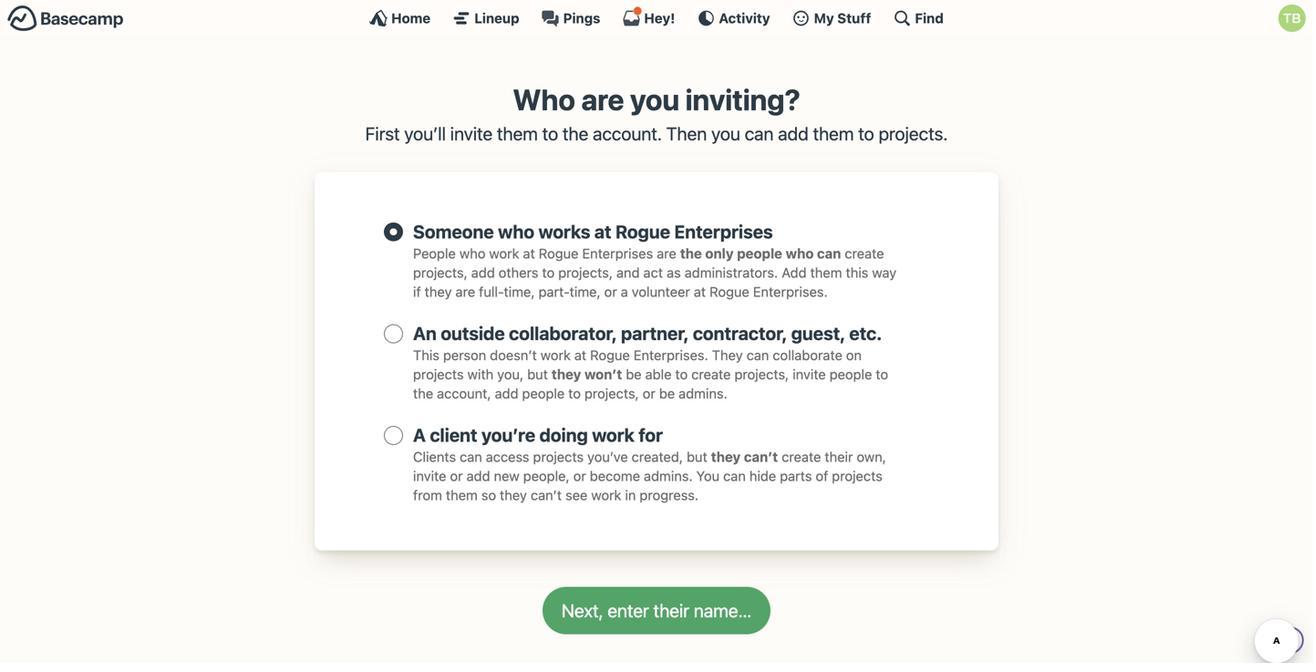 Task type: locate. For each thing, give the bounding box(es) containing it.
works
[[539, 221, 591, 242]]

the
[[563, 123, 589, 144], [680, 245, 702, 261], [413, 385, 433, 401]]

clients
[[413, 449, 456, 465]]

1 horizontal spatial who
[[498, 221, 534, 242]]

hey!
[[644, 10, 675, 26]]

able
[[645, 366, 672, 382]]

you've
[[587, 449, 628, 465]]

at up they won't at bottom
[[574, 347, 587, 363]]

add down inviting?
[[778, 123, 809, 144]]

time, down others
[[504, 284, 535, 299]]

0 horizontal spatial you
[[630, 82, 679, 117]]

rogue inside this person doesn't work at rogue enterprises. they can collaborate on projects with you, but
[[590, 347, 630, 363]]

people up administrators.
[[737, 245, 783, 261]]

invite up from
[[413, 468, 446, 484]]

as
[[667, 264, 681, 280]]

projects inside this person doesn't work at rogue enterprises. they can collaborate on projects with you, but
[[413, 366, 464, 382]]

1 vertical spatial projects
[[533, 449, 584, 465]]

administrators.
[[685, 264, 778, 280]]

are
[[581, 82, 624, 117], [657, 245, 677, 261], [456, 284, 475, 299]]

are up account.
[[581, 82, 624, 117]]

2 vertical spatial create
[[782, 449, 821, 465]]

work down collaborator,
[[541, 347, 571, 363]]

1 vertical spatial you
[[711, 123, 740, 144]]

enterprises. up able
[[634, 347, 708, 363]]

they right 'if'
[[425, 284, 452, 299]]

2 vertical spatial are
[[456, 284, 475, 299]]

projects, down the people
[[413, 264, 468, 280]]

admins. down the they
[[679, 385, 728, 401]]

are inside the create projects, add others to projects, and act as administrators. add them this way if they are full-time, part-time, or a volunteer at rogue enterprises.
[[456, 284, 475, 299]]

create their own, invite or add new people, or become admins. you can hide parts of projects from them so they can't see work in progress.
[[413, 449, 886, 503]]

0 vertical spatial their
[[825, 449, 853, 465]]

0 horizontal spatial their
[[654, 600, 690, 621]]

0 horizontal spatial are
[[456, 284, 475, 299]]

my
[[814, 10, 834, 26]]

at
[[595, 221, 612, 242], [523, 245, 535, 261], [694, 284, 706, 299], [574, 347, 587, 363]]

1 horizontal spatial but
[[687, 449, 708, 465]]

their right the enter on the bottom left of page
[[654, 600, 690, 621]]

1 horizontal spatial the
[[563, 123, 589, 144]]

they
[[425, 284, 452, 299], [552, 366, 581, 382], [711, 449, 741, 465], [500, 487, 527, 503]]

enterprises up and
[[582, 245, 653, 261]]

can't down people,
[[531, 487, 562, 503]]

can
[[745, 123, 774, 144], [817, 245, 841, 261], [747, 347, 769, 363], [460, 449, 482, 465], [723, 468, 746, 484]]

are left full-
[[456, 284, 475, 299]]

own,
[[857, 449, 886, 465]]

0 vertical spatial admins.
[[679, 385, 728, 401]]

projects down this
[[413, 366, 464, 382]]

can down client
[[460, 449, 482, 465]]

1 vertical spatial enterprises.
[[634, 347, 708, 363]]

you down inviting?
[[711, 123, 740, 144]]

create
[[845, 245, 884, 261], [692, 366, 731, 382], [782, 449, 821, 465]]

are up as
[[657, 245, 677, 261]]

add
[[778, 123, 809, 144], [471, 264, 495, 280], [495, 385, 519, 401], [467, 468, 490, 484]]

add up so
[[467, 468, 490, 484]]

partner,
[[621, 322, 689, 344]]

0 horizontal spatial but
[[527, 366, 548, 382]]

or inside the create projects, add others to projects, and act as administrators. add them this way if they are full-time, part-time, or a volunteer at rogue enterprises.
[[604, 284, 617, 299]]

0 vertical spatial are
[[581, 82, 624, 117]]

or inside be able to create projects, invite people to the account, add people to projects, or be admins.
[[643, 385, 656, 401]]

first
[[365, 123, 400, 144]]

1 vertical spatial create
[[692, 366, 731, 382]]

0 vertical spatial the
[[563, 123, 589, 144]]

projects down doing on the left bottom
[[533, 449, 584, 465]]

but inside this person doesn't work at rogue enterprises. they can collaborate on projects with you, but
[[527, 366, 548, 382]]

admins. inside create their own, invite or add new people, or become admins. you can hide parts of projects from them so they can't see work in progress.
[[644, 468, 693, 484]]

and
[[617, 264, 640, 280]]

them down who
[[497, 123, 538, 144]]

person
[[443, 347, 486, 363]]

client
[[430, 424, 478, 446]]

1 horizontal spatial time,
[[570, 284, 601, 299]]

be left able
[[626, 366, 642, 382]]

add up full-
[[471, 264, 495, 280]]

rogue up people who work at rogue enterprises are the only people who can
[[616, 221, 670, 242]]

create inside create their own, invite or add new people, or become admins. you can hide parts of projects from them so they can't see work in progress.
[[782, 449, 821, 465]]

main element
[[0, 0, 1313, 36]]

in
[[625, 487, 636, 503]]

2 time, from the left
[[570, 284, 601, 299]]

access
[[486, 449, 529, 465]]

1 horizontal spatial can't
[[744, 449, 778, 465]]

but up you
[[687, 449, 708, 465]]

0 vertical spatial can't
[[744, 449, 778, 465]]

you up account.
[[630, 82, 679, 117]]

can down inviting?
[[745, 123, 774, 144]]

them left the this
[[810, 264, 842, 280]]

add down you,
[[495, 385, 519, 401]]

or left a
[[604, 284, 617, 299]]

home link
[[369, 9, 431, 27]]

become
[[590, 468, 640, 484]]

enterprises up only
[[674, 221, 773, 242]]

are inside who are you inviting? first you'll invite them to the account. then you can add them to projects.
[[581, 82, 624, 117]]

1 vertical spatial be
[[659, 385, 675, 401]]

won't
[[585, 366, 622, 382]]

1 horizontal spatial their
[[825, 449, 853, 465]]

0 horizontal spatial time,
[[504, 284, 535, 299]]

projects, down won't
[[585, 385, 639, 401]]

them
[[497, 123, 538, 144], [813, 123, 854, 144], [810, 264, 842, 280], [446, 487, 478, 503]]

people down you,
[[522, 385, 565, 401]]

but right you,
[[527, 366, 548, 382]]

0 vertical spatial but
[[527, 366, 548, 382]]

can't up the hide
[[744, 449, 778, 465]]

projects down own,
[[832, 468, 883, 484]]

the down who
[[563, 123, 589, 144]]

who
[[498, 221, 534, 242], [460, 245, 486, 261], [786, 245, 814, 261]]

create inside the create projects, add others to projects, and act as administrators. add them this way if they are full-time, part-time, or a volunteer at rogue enterprises.
[[845, 245, 884, 261]]

add inside create their own, invite or add new people, or become admins. you can hide parts of projects from them so they can't see work in progress.
[[467, 468, 490, 484]]

they down new
[[500, 487, 527, 503]]

0 horizontal spatial can't
[[531, 487, 562, 503]]

0 horizontal spatial create
[[692, 366, 731, 382]]

on
[[846, 347, 862, 363]]

work
[[489, 245, 519, 261], [541, 347, 571, 363], [592, 424, 635, 446], [591, 487, 622, 503]]

1 horizontal spatial invite
[[450, 123, 493, 144]]

1 horizontal spatial you
[[711, 123, 740, 144]]

enterprises. down add
[[753, 284, 828, 299]]

them inside the create projects, add others to projects, and act as administrators. add them this way if they are full-time, part-time, or a volunteer at rogue enterprises.
[[810, 264, 842, 280]]

create up the this
[[845, 245, 884, 261]]

who up others
[[498, 221, 534, 242]]

1 vertical spatial people
[[830, 366, 872, 382]]

their
[[825, 449, 853, 465], [654, 600, 690, 621]]

an outside collaborator, partner, contractor, guest, etc.
[[413, 322, 882, 344]]

0 horizontal spatial projects
[[413, 366, 464, 382]]

1 vertical spatial admins.
[[644, 468, 693, 484]]

2 vertical spatial invite
[[413, 468, 446, 484]]

1 vertical spatial enterprises
[[582, 245, 653, 261]]

can down contractor,
[[747, 347, 769, 363]]

1 horizontal spatial be
[[659, 385, 675, 401]]

the up as
[[680, 245, 702, 261]]

2 horizontal spatial create
[[845, 245, 884, 261]]

add inside be able to create projects, invite people to the account, add people to projects, or be admins.
[[495, 385, 519, 401]]

0 horizontal spatial who
[[460, 245, 486, 261]]

0 horizontal spatial be
[[626, 366, 642, 382]]

projects
[[413, 366, 464, 382], [533, 449, 584, 465], [832, 468, 883, 484]]

invite right you'll
[[450, 123, 493, 144]]

create up the parts
[[782, 449, 821, 465]]

or down able
[[643, 385, 656, 401]]

be
[[626, 366, 642, 382], [659, 385, 675, 401]]

at down administrators.
[[694, 284, 706, 299]]

1 vertical spatial the
[[680, 245, 702, 261]]

invite down collaborate
[[793, 366, 826, 382]]

can right you
[[723, 468, 746, 484]]

activity
[[719, 10, 770, 26]]

pings button
[[541, 9, 601, 27]]

enterprises
[[674, 221, 773, 242], [582, 245, 653, 261]]

2 horizontal spatial invite
[[793, 366, 826, 382]]

then
[[666, 123, 707, 144]]

0 vertical spatial projects
[[413, 366, 464, 382]]

2 horizontal spatial projects
[[832, 468, 883, 484]]

1 horizontal spatial projects
[[533, 449, 584, 465]]

enterprises. inside the create projects, add others to projects, and act as administrators. add them this way if they are full-time, part-time, or a volunteer at rogue enterprises.
[[753, 284, 828, 299]]

a
[[413, 424, 426, 446]]

create down the they
[[692, 366, 731, 382]]

next,
[[562, 600, 603, 621]]

1 vertical spatial can't
[[531, 487, 562, 503]]

0 vertical spatial people
[[737, 245, 783, 261]]

admins. up "progress."
[[644, 468, 693, 484]]

but
[[527, 366, 548, 382], [687, 449, 708, 465]]

admins.
[[679, 385, 728, 401], [644, 468, 693, 484]]

1 horizontal spatial enterprises.
[[753, 284, 828, 299]]

they
[[712, 347, 743, 363]]

the inside who are you inviting? first you'll invite them to the account. then you can add them to projects.
[[563, 123, 589, 144]]

them left so
[[446, 487, 478, 503]]

their inside create their own, invite or add new people, or become admins. you can hide parts of projects from them so they can't see work in progress.
[[825, 449, 853, 465]]

the inside be able to create projects, invite people to the account, add people to projects, or be admins.
[[413, 385, 433, 401]]

projects,
[[413, 264, 468, 280], [558, 264, 613, 280], [735, 366, 789, 382], [585, 385, 639, 401]]

they up you
[[711, 449, 741, 465]]

to up part-
[[542, 264, 555, 280]]

add
[[782, 264, 807, 280]]

activity link
[[697, 9, 770, 27]]

they won't
[[552, 366, 622, 382]]

1 horizontal spatial people
[[737, 245, 783, 261]]

who down someone
[[460, 245, 486, 261]]

2 horizontal spatial are
[[657, 245, 677, 261]]

with
[[468, 366, 494, 382]]

or down clients
[[450, 468, 463, 484]]

rogue down administrators.
[[710, 284, 750, 299]]

0 vertical spatial be
[[626, 366, 642, 382]]

time, left a
[[570, 284, 601, 299]]

0 horizontal spatial people
[[522, 385, 565, 401]]

guest,
[[791, 322, 845, 344]]

doing
[[540, 424, 588, 446]]

1 vertical spatial but
[[687, 449, 708, 465]]

of
[[816, 468, 828, 484]]

0 horizontal spatial invite
[[413, 468, 446, 484]]

parts
[[780, 468, 812, 484]]

0 horizontal spatial enterprises
[[582, 245, 653, 261]]

can up guest,
[[817, 245, 841, 261]]

2 vertical spatial projects
[[832, 468, 883, 484]]

rogue up won't
[[590, 347, 630, 363]]

1 horizontal spatial are
[[581, 82, 624, 117]]

their up of
[[825, 449, 853, 465]]

0 vertical spatial enterprises
[[674, 221, 773, 242]]

1 vertical spatial are
[[657, 245, 677, 261]]

or
[[604, 284, 617, 299], [643, 385, 656, 401], [450, 468, 463, 484], [573, 468, 586, 484]]

volunteer
[[632, 284, 690, 299]]

0 vertical spatial invite
[[450, 123, 493, 144]]

you're
[[482, 424, 536, 446]]

people who work at rogue enterprises are the only people who can
[[413, 245, 841, 261]]

0 horizontal spatial enterprises.
[[634, 347, 708, 363]]

1 vertical spatial invite
[[793, 366, 826, 382]]

the down this
[[413, 385, 433, 401]]

my stuff
[[814, 10, 871, 26]]

account,
[[437, 385, 491, 401]]

work up you've
[[592, 424, 635, 446]]

who for works
[[498, 221, 534, 242]]

be down able
[[659, 385, 675, 401]]

people down on
[[830, 366, 872, 382]]

invite inside who are you inviting? first you'll invite them to the account. then you can add them to projects.
[[450, 123, 493, 144]]

1 horizontal spatial enterprises
[[674, 221, 773, 242]]

2 horizontal spatial the
[[680, 245, 702, 261]]

pings
[[563, 10, 601, 26]]

invite
[[450, 123, 493, 144], [793, 366, 826, 382], [413, 468, 446, 484]]

find button
[[893, 9, 944, 27]]

2 vertical spatial the
[[413, 385, 433, 401]]

0 horizontal spatial the
[[413, 385, 433, 401]]

0 vertical spatial create
[[845, 245, 884, 261]]

who up add
[[786, 245, 814, 261]]

people
[[737, 245, 783, 261], [830, 366, 872, 382], [522, 385, 565, 401]]

1 horizontal spatial create
[[782, 449, 821, 465]]

0 vertical spatial enterprises.
[[753, 284, 828, 299]]

projects, down the they
[[735, 366, 789, 382]]

way
[[872, 264, 897, 280]]

work down the become
[[591, 487, 622, 503]]

enterprises. inside this person doesn't work at rogue enterprises. they can collaborate on projects with you, but
[[634, 347, 708, 363]]

create for a client you're doing work for
[[782, 449, 821, 465]]



Task type: vqa. For each thing, say whether or not it's contained in the screenshot.
James Peterson image to the top
no



Task type: describe. For each thing, give the bounding box(es) containing it.
invite inside create their own, invite or add new people, or become admins. you can hide parts of projects from them so they can't see work in progress.
[[413, 468, 446, 484]]

act
[[643, 264, 663, 280]]

progress.
[[640, 487, 699, 503]]

this
[[413, 347, 440, 363]]

find
[[915, 10, 944, 26]]

part-
[[539, 284, 570, 299]]

work inside create their own, invite or add new people, or become admins. you can hide parts of projects from them so they can't see work in progress.
[[591, 487, 622, 503]]

this
[[846, 264, 869, 280]]

2 horizontal spatial who
[[786, 245, 814, 261]]

doesn't
[[490, 347, 537, 363]]

work inside this person doesn't work at rogue enterprises. they can collaborate on projects with you, but
[[541, 347, 571, 363]]

they inside the create projects, add others to projects, and act as administrators. add them this way if they are full-time, part-time, or a volunteer at rogue enterprises.
[[425, 284, 452, 299]]

they left won't
[[552, 366, 581, 382]]

can inside this person doesn't work at rogue enterprises. they can collaborate on projects with you, but
[[747, 347, 769, 363]]

someone who works at rogue enterprises
[[413, 221, 773, 242]]

2 vertical spatial people
[[522, 385, 565, 401]]

for
[[639, 424, 663, 446]]

people,
[[523, 468, 570, 484]]

new
[[494, 468, 520, 484]]

to down etc.
[[876, 366, 889, 382]]

stuff
[[838, 10, 871, 26]]

them inside create their own, invite or add new people, or become admins. you can hide parts of projects from them so they can't see work in progress.
[[446, 487, 478, 503]]

you'll
[[404, 123, 446, 144]]

you
[[697, 468, 720, 484]]

create projects, add others to projects, and act as administrators. add them this way if they are full-time, part-time, or a volunteer at rogue enterprises.
[[413, 245, 897, 299]]

can't inside create their own, invite or add new people, or become admins. you can hide parts of projects from them so they can't see work in progress.
[[531, 487, 562, 503]]

switch accounts image
[[7, 5, 124, 33]]

you,
[[497, 366, 524, 382]]

contractor,
[[693, 322, 787, 344]]

rogue down works
[[539, 245, 579, 261]]

account.
[[593, 123, 662, 144]]

invite inside be able to create projects, invite people to the account, add people to projects, or be admins.
[[793, 366, 826, 382]]

or up see
[[573, 468, 586, 484]]

so
[[481, 487, 496, 503]]

people
[[413, 245, 456, 261]]

who for work
[[460, 245, 486, 261]]

to inside the create projects, add others to projects, and act as administrators. add them this way if they are full-time, part-time, or a volunteer at rogue enterprises.
[[542, 264, 555, 280]]

work up others
[[489, 245, 519, 261]]

to right able
[[675, 366, 688, 382]]

see
[[566, 487, 588, 503]]

1 vertical spatial their
[[654, 600, 690, 621]]

rogue inside the create projects, add others to projects, and act as administrators. add them this way if they are full-time, part-time, or a volunteer at rogue enterprises.
[[710, 284, 750, 299]]

outside
[[441, 322, 505, 344]]

full-
[[479, 284, 504, 299]]

2 horizontal spatial people
[[830, 366, 872, 382]]

others
[[499, 264, 539, 280]]

them left projects.
[[813, 123, 854, 144]]

collaborator,
[[509, 322, 617, 344]]

created,
[[632, 449, 683, 465]]

who
[[513, 82, 575, 117]]

clients can access projects you've created, but they can't
[[413, 449, 778, 465]]

add inside who are you inviting? first you'll invite them to the account. then you can add them to projects.
[[778, 123, 809, 144]]

at up people who work at rogue enterprises are the only people who can
[[595, 221, 612, 242]]

0 vertical spatial you
[[630, 82, 679, 117]]

home
[[391, 10, 431, 26]]

create inside be able to create projects, invite people to the account, add people to projects, or be admins.
[[692, 366, 731, 382]]

from
[[413, 487, 442, 503]]

can inside who are you inviting? first you'll invite them to the account. then you can add them to projects.
[[745, 123, 774, 144]]

hide
[[750, 468, 776, 484]]

if
[[413, 284, 421, 299]]

enter
[[608, 600, 649, 621]]

to down who
[[542, 123, 558, 144]]

can inside create their own, invite or add new people, or become admins. you can hide parts of projects from them so they can't see work in progress.
[[723, 468, 746, 484]]

at inside the create projects, add others to projects, and act as administrators. add them this way if they are full-time, part-time, or a volunteer at rogue enterprises.
[[694, 284, 706, 299]]

they inside create their own, invite or add new people, or become admins. you can hide parts of projects from them so they can't see work in progress.
[[500, 487, 527, 503]]

projects.
[[879, 123, 948, 144]]

this person doesn't work at rogue enterprises. they can collaborate on projects with you, but
[[413, 347, 862, 382]]

someone
[[413, 221, 494, 242]]

to down they won't at bottom
[[568, 385, 581, 401]]

at up others
[[523, 245, 535, 261]]

enterprises for work
[[582, 245, 653, 261]]

at inside this person doesn't work at rogue enterprises. they can collaborate on projects with you, but
[[574, 347, 587, 363]]

lineup
[[474, 10, 519, 26]]

who are you inviting? first you'll invite them to the account. then you can add them to projects.
[[365, 82, 948, 144]]

next, enter their name…
[[562, 600, 752, 621]]

be able to create projects, invite people to the account, add people to projects, or be admins.
[[413, 366, 889, 401]]

to left projects.
[[859, 123, 874, 144]]

lineup link
[[453, 9, 519, 27]]

1 time, from the left
[[504, 284, 535, 299]]

inviting?
[[685, 82, 800, 117]]

name…
[[694, 600, 752, 621]]

my stuff button
[[792, 9, 871, 27]]

etc.
[[849, 322, 882, 344]]

hey! button
[[622, 6, 675, 27]]

next, enter their name… link
[[543, 587, 771, 635]]

add inside the create projects, add others to projects, and act as administrators. add them this way if they are full-time, part-time, or a volunteer at rogue enterprises.
[[471, 264, 495, 280]]

a
[[621, 284, 628, 299]]

projects inside create their own, invite or add new people, or become admins. you can hide parts of projects from them so they can't see work in progress.
[[832, 468, 883, 484]]

tim burton image
[[1279, 5, 1306, 32]]

create for someone who works at rogue enterprises
[[845, 245, 884, 261]]

enterprises for works
[[674, 221, 773, 242]]

an
[[413, 322, 437, 344]]

projects, up part-
[[558, 264, 613, 280]]

only
[[705, 245, 734, 261]]

collaborate
[[773, 347, 843, 363]]

admins. inside be able to create projects, invite people to the account, add people to projects, or be admins.
[[679, 385, 728, 401]]

a client you're doing work for
[[413, 424, 663, 446]]



